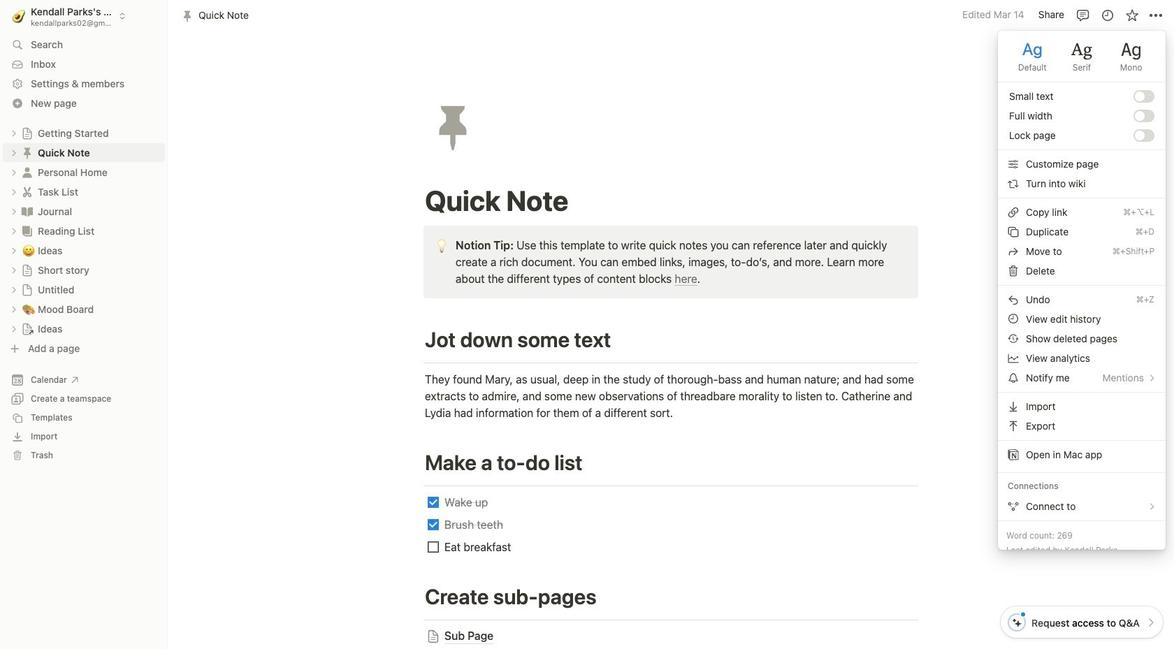 Task type: vqa. For each thing, say whether or not it's contained in the screenshot.
the top GROUP
no



Task type: locate. For each thing, give the bounding box(es) containing it.
updates image
[[1101, 8, 1115, 22]]

menu
[[999, 30, 1167, 521]]

💡 image
[[435, 236, 449, 254]]

comments image
[[1077, 8, 1091, 22]]

note
[[424, 226, 919, 299]]

favorite image
[[1126, 8, 1140, 22]]

change page icon image
[[426, 99, 480, 154]]



Task type: describe. For each thing, give the bounding box(es) containing it.
🥑 image
[[12, 7, 25, 25]]



